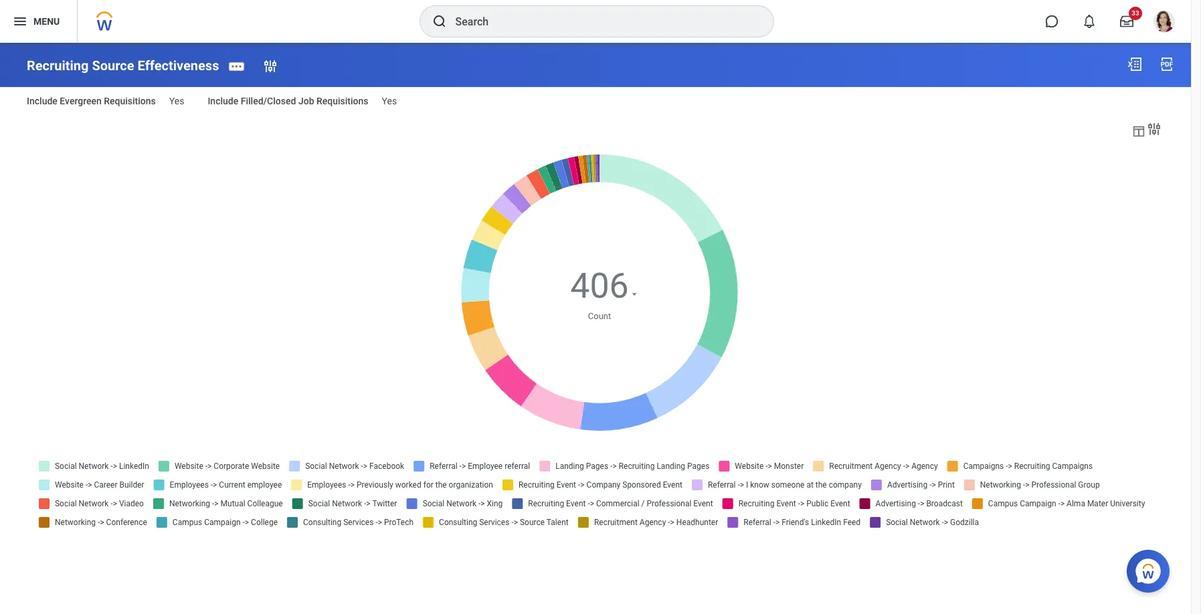 Task type: vqa. For each thing, say whether or not it's contained in the screenshot.
list
no



Task type: locate. For each thing, give the bounding box(es) containing it.
change selection image
[[263, 58, 279, 74]]

include
[[27, 96, 57, 107], [208, 96, 238, 107]]

include filled/closed job requisitions
[[208, 96, 369, 107]]

filled/closed
[[241, 96, 296, 107]]

notifications large image
[[1083, 15, 1096, 28]]

1 horizontal spatial yes
[[382, 96, 397, 107]]

0 horizontal spatial requisitions
[[104, 96, 156, 107]]

profile logan mcneil image
[[1154, 11, 1175, 35]]

33 button
[[1113, 7, 1143, 36]]

include for include filled/closed job requisitions
[[208, 96, 238, 107]]

include left evergreen on the top left of page
[[27, 96, 57, 107]]

1 yes from the left
[[169, 96, 184, 107]]

1 horizontal spatial requisitions
[[317, 96, 369, 107]]

configure and view chart data image
[[1147, 121, 1163, 137]]

2 yes from the left
[[382, 96, 397, 107]]

inbox large image
[[1121, 15, 1134, 28]]

include evergreen requisitions element
[[169, 88, 184, 108]]

0 horizontal spatial yes
[[169, 96, 184, 107]]

include left filled/closed
[[208, 96, 238, 107]]

recruiting source effectiveness link
[[27, 57, 219, 73]]

include for include evergreen requisitions
[[27, 96, 57, 107]]

2 include from the left
[[208, 96, 238, 107]]

requisitions down recruiting source effectiveness
[[104, 96, 156, 107]]

1 include from the left
[[27, 96, 57, 107]]

requisitions
[[104, 96, 156, 107], [317, 96, 369, 107]]

job
[[298, 96, 314, 107]]

406
[[570, 266, 629, 307]]

0 horizontal spatial include
[[27, 96, 57, 107]]

Search Workday  search field
[[456, 7, 746, 36]]

requisitions right job
[[317, 96, 369, 107]]

evergreen
[[60, 96, 102, 107]]

configure and view chart data image
[[1132, 124, 1147, 138]]

source
[[92, 57, 134, 73]]

1 horizontal spatial include
[[208, 96, 238, 107]]

menu
[[33, 16, 60, 27]]

yes
[[169, 96, 184, 107], [382, 96, 397, 107]]

include filled/closed job requisitions element
[[382, 88, 397, 108]]

yes for include evergreen requisitions
[[169, 96, 184, 107]]



Task type: describe. For each thing, give the bounding box(es) containing it.
406 button
[[570, 263, 631, 310]]

yes for include filled/closed job requisitions
[[382, 96, 397, 107]]

recruiting source effectiveness
[[27, 57, 219, 73]]

1 requisitions from the left
[[104, 96, 156, 107]]

effectiveness
[[138, 57, 219, 73]]

justify image
[[12, 13, 28, 29]]

count
[[588, 311, 611, 321]]

export to excel image
[[1127, 56, 1143, 72]]

view printable version (pdf) image
[[1159, 56, 1175, 72]]

menu button
[[0, 0, 77, 43]]

include evergreen requisitions
[[27, 96, 156, 107]]

search image
[[431, 13, 447, 29]]

33
[[1132, 9, 1140, 17]]

406 main content
[[0, 43, 1192, 551]]

2 requisitions from the left
[[317, 96, 369, 107]]

recruiting
[[27, 57, 89, 73]]



